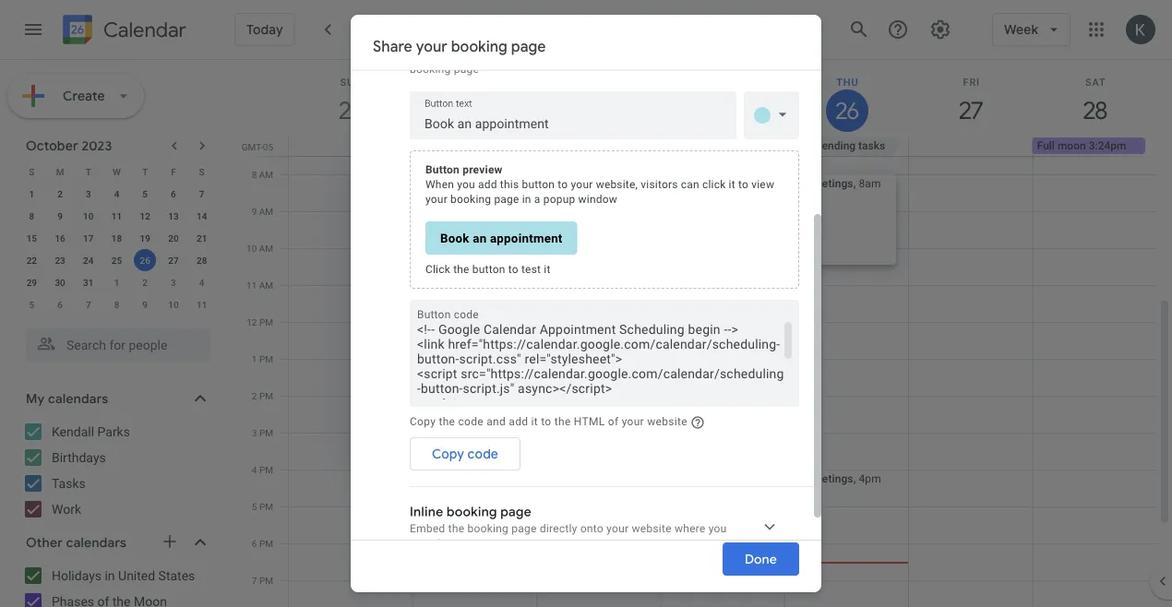 Task type: describe. For each thing, give the bounding box(es) containing it.
4 pm
[[252, 464, 273, 475]]

22
[[26, 255, 37, 266]]

meetings inside the meetings button
[[558, 251, 605, 264]]

row containing schedule appointment
[[281, 138, 1172, 156]]

meetings button
[[535, 247, 648, 359]]

1 · from the left
[[481, 373, 483, 386]]

row containing 29
[[18, 271, 216, 294]]

full
[[1037, 139, 1055, 152]]

22 element
[[21, 249, 43, 271]]

embed
[[410, 522, 445, 535]]

last
[[486, 373, 508, 386]]

onto
[[580, 522, 604, 535]]

2 for 2 pending tasks
[[807, 139, 813, 152]]

6 for 6 pm
[[252, 538, 257, 549]]

24 element
[[77, 249, 99, 271]]

4 for 4 pm
[[252, 464, 257, 475]]

other
[[26, 535, 63, 551]]

bookable
[[425, 201, 483, 212]]

10 for the november 10 element
[[168, 299, 179, 310]]

meetings , 4pm
[[806, 472, 881, 485]]

15
[[26, 233, 37, 244]]

code for button
[[454, 308, 479, 321]]

pm for 4 pm
[[259, 464, 273, 475]]

inline
[[410, 504, 443, 520]]

9am
[[487, 214, 509, 227]]

calendar
[[519, 419, 561, 432]]

with
[[662, 48, 684, 61]]

in inside "other calendars" list
[[105, 568, 115, 583]]

row containing 1
[[18, 183, 216, 205]]

27
[[168, 255, 179, 266]]

1 horizontal spatial 2023
[[474, 17, 519, 42]]

, for meetings , 8am
[[853, 177, 856, 190]]

page down copy code button
[[500, 504, 532, 520]]

november 4 element
[[191, 271, 213, 294]]

2 for 2 pm
[[252, 390, 257, 401]]

view
[[751, 178, 774, 191]]

3 cell from the left
[[661, 138, 785, 156]]

31 element
[[77, 271, 99, 294]]

copy for copy code
[[432, 446, 464, 462]]

schedule appointment button
[[537, 138, 669, 154]]

booking form first name · last name · email address
[[425, 354, 616, 386]]

directly
[[540, 522, 577, 535]]

pm for 6 pm
[[259, 538, 273, 549]]

page up 'pages'
[[551, 286, 582, 302]]

11 for november 11 element
[[197, 299, 207, 310]]

f
[[171, 166, 176, 177]]

0 vertical spatial 1
[[29, 188, 34, 199]]

calendar
[[103, 17, 186, 43]]

button code
[[417, 308, 479, 321]]

26
[[140, 255, 150, 266]]

to left are on the left
[[541, 415, 551, 428]]

add for and
[[509, 415, 528, 428]]

the left html
[[554, 415, 571, 428]]

18
[[111, 233, 122, 244]]

add
[[410, 48, 430, 61]]

9 for "november 9" element
[[142, 299, 148, 310]]

to inside inline booking page embed the booking page directly onto your website where you want it to appear
[[448, 537, 458, 550]]

to up schedule
[[558, 178, 568, 191]]

26 cell
[[131, 249, 159, 271]]

0 vertical spatial 7
[[199, 188, 204, 199]]

website inside add a button to your website that opens a popup with your booking page
[[517, 48, 557, 61]]

to inside add a button to your website that opens a popup with your booking page
[[479, 48, 489, 61]]

2 down m
[[57, 188, 63, 199]]

work
[[52, 502, 81, 517]]

1 vertical spatial code
[[458, 415, 484, 428]]

0 horizontal spatial a
[[433, 48, 439, 61]]

for
[[640, 419, 654, 432]]

28 element
[[191, 249, 213, 271]]

1 vertical spatial 2023
[[82, 138, 112, 154]]

button for button preview when you add this button to your website, visitors can click it to view your booking page in a popup window
[[425, 163, 460, 176]]

button for your
[[442, 48, 476, 61]]

pending
[[816, 139, 856, 152]]

book
[[440, 231, 470, 246]]

appointment for bookable
[[486, 201, 564, 212]]

meetings heading
[[425, 216, 511, 242]]

the inside inline booking page embed the booking page directly onto your website where you want it to appear
[[448, 522, 465, 535]]

2pm
[[770, 398, 792, 411]]

20 element
[[162, 227, 185, 249]]

7 for "november 7" element
[[86, 299, 91, 310]]

the up copy code at the left bottom
[[439, 415, 455, 428]]

birthdays
[[52, 450, 106, 465]]

click
[[425, 263, 450, 276]]

today
[[246, 21, 283, 38]]

3:24pm
[[1089, 139, 1127, 152]]

0 horizontal spatial 3
[[86, 188, 91, 199]]

address
[[576, 373, 616, 386]]

23
[[55, 255, 65, 266]]

it inside button preview when you add this button to your website, visitors can click it to view your booking page in a popup window
[[729, 178, 735, 191]]

1 s from the left
[[29, 166, 34, 177]]

the down the min
[[453, 263, 469, 276]]

0 horizontal spatial 4
[[114, 188, 119, 199]]

1 vertical spatial website
[[647, 415, 687, 428]]

popup inside add a button to your website that opens a popup with your booking page
[[627, 48, 659, 61]]

november 1 element
[[106, 271, 128, 294]]

calendars for my calendars
[[48, 391, 108, 407]]

buy
[[701, 398, 720, 411]]

pm for 2 pm
[[259, 390, 273, 401]]

26, today element
[[134, 249, 156, 271]]

gmt-
[[242, 141, 263, 152]]

see all your booking pages link
[[425, 317, 592, 334]]

to left view
[[738, 178, 749, 191]]

15 element
[[21, 227, 43, 249]]

min
[[444, 243, 466, 258]]

am for 10 am
[[259, 243, 273, 254]]

none text field inside share your booking page dialog
[[425, 111, 722, 137]]

27 element
[[162, 249, 185, 271]]

7 for 7 pm
[[252, 575, 257, 586]]

3 for 3 pm
[[252, 427, 257, 438]]

row containing 22
[[18, 249, 216, 271]]

19
[[140, 233, 150, 244]]

click the button to test it
[[425, 263, 551, 276]]

7 pm
[[252, 575, 273, 586]]

preview
[[463, 163, 503, 176]]

first
[[425, 373, 447, 386]]

10 for 10 am
[[246, 243, 257, 254]]

button inside button preview when you add this button to your website, visitors can click it to view your booking page in a popup window
[[522, 178, 555, 191]]

page inside add a button to your website that opens a popup with your booking page
[[454, 63, 479, 76]]

main drawer image
[[22, 18, 44, 41]]

5 for "november 5" element
[[29, 299, 34, 310]]

full moon 3:24pm button
[[1032, 138, 1145, 154]]

4 cell from the left
[[909, 138, 1033, 156]]

november 10 element
[[162, 294, 185, 316]]

14 element
[[191, 205, 213, 227]]

done
[[745, 551, 777, 567]]

want
[[410, 537, 435, 550]]

1 name from the left
[[450, 373, 478, 386]]

4pm
[[859, 472, 881, 485]]

8 am
[[252, 169, 273, 180]]

2 horizontal spatial a
[[618, 48, 624, 61]]

book an appointment
[[440, 231, 563, 246]]

11 for 11 am
[[246, 280, 257, 291]]

calendar element
[[59, 11, 186, 52]]

button for button code
[[417, 308, 451, 321]]

31
[[83, 277, 94, 288]]

of
[[608, 415, 619, 428]]

8am
[[859, 177, 881, 190]]

full moon 3:24pm
[[1037, 139, 1127, 152]]

0 vertical spatial 6
[[171, 188, 176, 199]]

holidays
[[52, 568, 102, 583]]

other calendars
[[26, 535, 126, 551]]

unavailable
[[582, 419, 638, 432]]

29 element
[[21, 271, 43, 294]]

13
[[168, 210, 179, 222]]

2 name from the left
[[510, 373, 538, 386]]

05
[[263, 141, 273, 152]]

bookable appointment schedule
[[425, 201, 624, 212]]

buy cat food , 2pm
[[701, 398, 792, 411]]

11 for 11 element
[[111, 210, 122, 222]]

share your booking page dialog
[[351, 0, 821, 593]]

2 pending tasks button
[[785, 138, 898, 154]]

add for you
[[478, 178, 497, 191]]

row containing s
[[18, 161, 216, 183]]

united
[[118, 568, 155, 583]]

17 element
[[77, 227, 99, 249]]

tasks
[[52, 476, 86, 491]]

share for share your booking page
[[373, 37, 412, 56]]

meetings , 9am
[[434, 214, 509, 227]]

november 9 element
[[134, 294, 156, 316]]

1 for november 1 element
[[114, 277, 119, 288]]

today button
[[234, 13, 295, 46]]

12 element
[[134, 205, 156, 227]]

10 for 10 element
[[83, 210, 94, 222]]

0 horizontal spatial october
[[26, 138, 78, 154]]

6 pm
[[252, 538, 273, 549]]

an
[[473, 231, 487, 246]]

and
[[487, 415, 506, 428]]

1 for 1 pm
[[252, 353, 257, 365]]

pm for 5 pm
[[259, 501, 273, 512]]

, for meetings , 4pm
[[853, 472, 856, 485]]

popup inside button preview when you add this button to your website, visitors can click it to view your booking page in a popup window
[[543, 193, 575, 206]]

add a button to your website that opens a popup with your booking page button
[[402, 21, 799, 84]]

2 pm
[[252, 390, 273, 401]]

add a button to your website that opens a popup with your booking page
[[410, 48, 712, 76]]

booking
[[425, 354, 472, 369]]

share for share
[[639, 286, 674, 302]]

16 element
[[49, 227, 71, 249]]

, left 2pm
[[764, 398, 767, 411]]

21
[[197, 233, 207, 244]]

holidays in united states
[[52, 568, 195, 583]]



Task type: locate. For each thing, give the bounding box(es) containing it.
to left the test
[[508, 263, 519, 276]]

this for parks
[[498, 419, 516, 432]]

2023
[[474, 17, 519, 42], [82, 138, 112, 154]]

0 horizontal spatial 9
[[57, 210, 63, 222]]

11 down november 4 element
[[197, 299, 207, 310]]

october up m
[[26, 138, 78, 154]]

2 left pending
[[807, 139, 813, 152]]

23 element
[[49, 249, 71, 271]]

booking
[[451, 37, 508, 56], [410, 63, 451, 76], [450, 193, 491, 206], [498, 286, 548, 302], [500, 317, 551, 334], [657, 419, 697, 432], [447, 504, 497, 520], [468, 522, 509, 535]]

7 down 31 element
[[86, 299, 91, 310]]

17
[[83, 233, 94, 244]]

1 horizontal spatial 9
[[142, 299, 148, 310]]

in inside button preview when you add this button to your website, visitors can click it to view your booking page in a popup window
[[522, 193, 531, 206]]

november 2 element
[[134, 271, 156, 294]]

1 vertical spatial button
[[522, 178, 555, 191]]

pm for 7 pm
[[259, 575, 273, 586]]

1 horizontal spatial 5
[[142, 188, 148, 199]]

0 vertical spatial this
[[500, 178, 519, 191]]

my calendars
[[26, 391, 108, 407]]

12 for 12
[[140, 210, 150, 222]]

0 vertical spatial 4
[[114, 188, 119, 199]]

None text field
[[425, 111, 722, 137]]

button right add
[[442, 48, 476, 61]]

are
[[564, 419, 579, 432]]

to right add
[[479, 48, 489, 61]]

open booking page
[[461, 286, 582, 302]]

meetings for 4pm
[[806, 472, 853, 485]]

1 horizontal spatial kendall
[[425, 400, 468, 415]]

popup left window
[[543, 193, 575, 206]]

0 horizontal spatial 5
[[29, 299, 34, 310]]

5 pm from the top
[[259, 464, 273, 475]]

1 horizontal spatial 7
[[199, 188, 204, 199]]

1 vertical spatial kendall
[[52, 424, 94, 439]]

1
[[29, 188, 34, 199], [114, 277, 119, 288], [252, 353, 257, 365]]

1 horizontal spatial 6
[[171, 188, 176, 199]]

1 vertical spatial 12
[[247, 317, 257, 328]]

pm down the 6 pm
[[259, 575, 273, 586]]

name right last at the bottom of page
[[510, 373, 538, 386]]

1 horizontal spatial s
[[199, 166, 205, 177]]

share
[[373, 37, 412, 56], [639, 286, 674, 302]]

busy
[[425, 419, 449, 432]]

1 am from the top
[[259, 169, 273, 180]]

cell left full
[[909, 138, 1033, 156]]

row
[[281, 138, 1172, 156], [18, 161, 216, 183], [18, 183, 216, 205], [18, 205, 216, 227], [18, 227, 216, 249], [18, 249, 216, 271], [18, 271, 216, 294], [18, 294, 216, 316]]

Button code text field
[[417, 322, 792, 400]]

0 vertical spatial october 2023
[[391, 17, 519, 42]]

in up book an appointment button
[[522, 193, 531, 206]]

4 pm from the top
[[259, 427, 273, 438]]

other calendars list
[[4, 561, 229, 607]]

None search field
[[0, 321, 229, 362]]

a inside button preview when you add this button to your website, visitors can click it to view your booking page in a popup window
[[534, 193, 540, 206]]

5 up "12" element
[[142, 188, 148, 199]]

appointment up 9am
[[486, 201, 564, 212]]

visitors
[[641, 178, 678, 191]]

window
[[578, 193, 617, 206]]

october up add
[[391, 17, 469, 42]]

cell right 05
[[289, 138, 413, 156]]

5 pm
[[252, 501, 273, 512]]

where
[[675, 522, 706, 535]]

1 up "november 8" element
[[114, 277, 119, 288]]

you right where
[[709, 522, 727, 535]]

add down preview
[[478, 178, 497, 191]]

10 up 17
[[83, 210, 94, 222]]

1 horizontal spatial name
[[510, 373, 538, 386]]

2 for november 2 element
[[142, 277, 148, 288]]

kendall inside my calendars list
[[52, 424, 94, 439]]

0 horizontal spatial popup
[[543, 193, 575, 206]]

2 vertical spatial 4
[[252, 464, 257, 475]]

0 vertical spatial 10
[[83, 210, 94, 222]]

meetings for 9am
[[434, 214, 481, 227]]

12 inside row
[[140, 210, 150, 222]]

button
[[425, 163, 460, 176], [417, 308, 451, 321]]

share inside button
[[639, 286, 674, 302]]

1 horizontal spatial a
[[534, 193, 540, 206]]

2 horizontal spatial 3
[[252, 427, 257, 438]]

website left where
[[632, 522, 672, 535]]

11 element
[[106, 205, 128, 227]]

1 vertical spatial 1
[[114, 277, 119, 288]]

pm for 12 pm
[[259, 317, 273, 328]]

0 vertical spatial 5
[[142, 188, 148, 199]]

0 horizontal spatial october 2023
[[26, 138, 112, 154]]

a
[[433, 48, 439, 61], [618, 48, 624, 61], [534, 193, 540, 206]]

8 for "november 8" element
[[114, 299, 119, 310]]

w
[[113, 166, 121, 177]]

1 pm
[[252, 353, 273, 365]]

page left directly
[[512, 522, 537, 535]]

this inside button preview when you add this button to your website, visitors can click it to view your booking page in a popup window
[[500, 178, 519, 191]]

0 vertical spatial button
[[442, 48, 476, 61]]

19 element
[[134, 227, 156, 249]]

18 element
[[106, 227, 128, 249]]

button left all
[[417, 308, 451, 321]]

0 vertical spatial kendall
[[425, 400, 468, 415]]

1 pm from the top
[[259, 317, 273, 328]]

opens
[[583, 48, 615, 61]]

parks inside kendall parks busy times on this calendar are unavailable for booking
[[471, 400, 504, 415]]

1 vertical spatial october 2023
[[26, 138, 112, 154]]

0 vertical spatial website
[[517, 48, 557, 61]]

it
[[729, 178, 735, 191], [544, 263, 551, 276], [531, 415, 538, 428], [438, 537, 445, 550]]

5 inside grid
[[252, 501, 257, 512]]

add inside button preview when you add this button to your website, visitors can click it to view your booking page in a popup window
[[478, 178, 497, 191]]

2 vertical spatial 5
[[252, 501, 257, 512]]

it right the test
[[544, 263, 551, 276]]

cell up preview
[[413, 138, 537, 156]]

code inside button
[[468, 446, 498, 462]]

3 pm
[[252, 427, 273, 438]]

t left f
[[142, 166, 148, 177]]

add
[[478, 178, 497, 191], [509, 415, 528, 428]]

1 vertical spatial 5
[[29, 299, 34, 310]]

0 vertical spatial 11
[[111, 210, 122, 222]]

30 element
[[49, 271, 71, 294]]

page up 9am
[[494, 193, 519, 206]]

1 down 12 pm
[[252, 353, 257, 365]]

am down 8 am
[[259, 206, 273, 217]]

parks
[[471, 400, 504, 415], [97, 424, 130, 439]]

0 vertical spatial share
[[373, 37, 412, 56]]

am up 12 pm
[[259, 280, 273, 291]]

2 · from the left
[[541, 373, 544, 386]]

food
[[741, 398, 764, 411]]

1 horizontal spatial share
[[639, 286, 674, 302]]

you inside button preview when you add this button to your website, visitors can click it to view your booking page in a popup window
[[457, 178, 475, 191]]

1 horizontal spatial october
[[391, 17, 469, 42]]

9 am
[[252, 206, 273, 217]]

25
[[111, 255, 122, 266]]

4 for november 4 element
[[199, 277, 204, 288]]

meetings for 8am
[[806, 177, 853, 190]]

kendall for kendall parks
[[52, 424, 94, 439]]

· left email
[[541, 373, 544, 386]]

copy the code and add it to the html of your website
[[410, 415, 687, 428]]

11 am
[[246, 280, 273, 291]]

my calendars list
[[4, 417, 229, 524]]

am for 11 am
[[259, 280, 273, 291]]

in
[[522, 193, 531, 206], [105, 568, 115, 583]]

30
[[55, 277, 65, 288]]

kendall parks
[[52, 424, 130, 439]]

0 vertical spatial button
[[425, 163, 460, 176]]

calendar heading
[[100, 17, 186, 43]]

0 vertical spatial in
[[522, 193, 531, 206]]

1 vertical spatial calendars
[[66, 535, 126, 551]]

1 horizontal spatial parks
[[471, 400, 504, 415]]

appointment inside schedule appointment button
[[606, 139, 669, 152]]

11 down 10 am
[[246, 280, 257, 291]]

11 up the 18 on the top left of page
[[111, 210, 122, 222]]

on
[[483, 419, 495, 432]]

7 pm from the top
[[259, 538, 273, 549]]

1 horizontal spatial 4
[[199, 277, 204, 288]]

calendars for other calendars
[[66, 535, 126, 551]]

0 vertical spatial parks
[[471, 400, 504, 415]]

8 down november 1 element
[[114, 299, 119, 310]]

1 horizontal spatial popup
[[627, 48, 659, 61]]

appointment
[[606, 139, 669, 152], [486, 201, 564, 212], [490, 231, 563, 246]]

2 cell from the left
[[413, 138, 537, 156]]

1 vertical spatial appointment
[[486, 201, 564, 212]]

0 horizontal spatial 6
[[57, 299, 63, 310]]

9 for 9 am
[[252, 206, 257, 217]]

2023 up 10 element
[[82, 138, 112, 154]]

1 cell from the left
[[289, 138, 413, 156]]

1 vertical spatial 10
[[246, 243, 257, 254]]

to
[[479, 48, 489, 61], [558, 178, 568, 191], [738, 178, 749, 191], [508, 263, 519, 276], [541, 415, 551, 428], [448, 537, 458, 550]]

you
[[457, 178, 475, 191], [709, 522, 727, 535]]

appointment up website,
[[606, 139, 669, 152]]

12 up 19
[[140, 210, 150, 222]]

a right add
[[433, 48, 439, 61]]

add right the and
[[509, 415, 528, 428]]

2 vertical spatial 1
[[252, 353, 257, 365]]

button inside add a button to your website that opens a popup with your booking page
[[442, 48, 476, 61]]

appointments
[[469, 243, 551, 258]]

0 vertical spatial appointment
[[606, 139, 669, 152]]

parks for kendall parks busy times on this calendar are unavailable for booking
[[471, 400, 504, 415]]

button inside button preview when you add this button to your website, visitors can click it to view your booking page in a popup window
[[425, 163, 460, 176]]

can
[[681, 178, 699, 191]]

pm for 3 pm
[[259, 427, 273, 438]]

2 vertical spatial 10
[[168, 299, 179, 310]]

,
[[853, 177, 856, 190], [481, 214, 484, 227], [764, 398, 767, 411], [853, 472, 856, 485]]

0 horizontal spatial 11
[[111, 210, 122, 222]]

my calendars button
[[4, 384, 229, 413]]

booking inside add a button to your website that opens a popup with your booking page
[[410, 63, 451, 76]]

5 down 29 element
[[29, 299, 34, 310]]

meetings right the test
[[558, 251, 605, 264]]

0 vertical spatial 8
[[252, 169, 257, 180]]

am for 8 am
[[259, 169, 273, 180]]

parks inside my calendars list
[[97, 424, 130, 439]]

button up bookable appointment schedule
[[522, 178, 555, 191]]

1 vertical spatial 6
[[57, 299, 63, 310]]

6 down 30 element
[[57, 299, 63, 310]]

schedule appointment
[[558, 139, 669, 152]]

website inside inline booking page embed the booking page directly onto your website where you want it to appear
[[632, 522, 672, 535]]

form
[[476, 354, 503, 369]]

done button
[[723, 543, 799, 576]]

2 horizontal spatial 8
[[252, 169, 257, 180]]

8 pm from the top
[[259, 575, 273, 586]]

it right "click"
[[729, 178, 735, 191]]

booking inside kendall parks busy times on this calendar are unavailable for booking
[[657, 419, 697, 432]]

28
[[197, 255, 207, 266]]

page left that
[[511, 37, 546, 56]]

0 horizontal spatial share
[[373, 37, 412, 56]]

website right of
[[647, 415, 687, 428]]

2
[[807, 139, 813, 152], [57, 188, 63, 199], [142, 277, 148, 288], [252, 390, 257, 401]]

pm up '5 pm'
[[259, 464, 273, 475]]

s right f
[[199, 166, 205, 177]]

2 pm from the top
[[259, 353, 273, 365]]

0 vertical spatial october
[[391, 17, 469, 42]]

pm up "1 pm"
[[259, 317, 273, 328]]

, left 8am
[[853, 177, 856, 190]]

7 down the 6 pm
[[252, 575, 257, 586]]

3 am from the top
[[259, 243, 273, 254]]

tasks
[[858, 139, 885, 152]]

2 vertical spatial 7
[[252, 575, 257, 586]]

4 inside grid
[[252, 464, 257, 475]]

calendars
[[48, 391, 108, 407], [66, 535, 126, 551]]

9 up 16 element
[[57, 210, 63, 222]]

1 horizontal spatial 3
[[171, 277, 176, 288]]

see all your booking pages
[[425, 317, 592, 334]]

in left the 'united'
[[105, 568, 115, 583]]

a up book an appointment button
[[534, 193, 540, 206]]

, left 9am
[[481, 214, 484, 227]]

copy for copy the code and add it to the html of your website
[[410, 415, 436, 428]]

5 down 4 pm
[[252, 501, 257, 512]]

share inside dialog
[[373, 37, 412, 56]]

0 horizontal spatial name
[[450, 373, 478, 386]]

october
[[391, 17, 469, 42], [26, 138, 78, 154]]

1 inside grid
[[252, 353, 257, 365]]

november 6 element
[[49, 294, 71, 316]]

calendars inside dropdown button
[[48, 391, 108, 407]]

pm down 2 pm
[[259, 427, 273, 438]]

1 vertical spatial this
[[498, 419, 516, 432]]

code for copy
[[468, 446, 498, 462]]

to left appear
[[448, 537, 458, 550]]

button for test
[[472, 263, 505, 276]]

16
[[55, 233, 65, 244]]

this right on
[[498, 419, 516, 432]]

it inside inline booking page embed the booking page directly onto your website where you want it to appear
[[438, 537, 445, 550]]

12 down 11 am
[[247, 317, 257, 328]]

2 vertical spatial code
[[468, 446, 498, 462]]

3 up the november 10 element
[[171, 277, 176, 288]]

1 horizontal spatial 8
[[114, 299, 119, 310]]

it left are on the left
[[531, 415, 538, 428]]

2 horizontal spatial 11
[[246, 280, 257, 291]]

inline booking page embed the booking page directly onto your website where you want it to appear
[[410, 504, 730, 550]]

pm for 1 pm
[[259, 353, 273, 365]]

10 up 11 am
[[246, 243, 257, 254]]

copy inside button
[[432, 446, 464, 462]]

booking inside button preview when you add this button to your website, visitors can click it to view your booking page in a popup window
[[450, 193, 491, 206]]

12 pm
[[247, 317, 273, 328]]

6 inside grid
[[252, 538, 257, 549]]

this for preview
[[500, 178, 519, 191]]

button down 45 min appointments
[[472, 263, 505, 276]]

other calendars button
[[4, 528, 229, 557]]

meetings down pending
[[806, 177, 853, 190]]

12 for 12 pm
[[247, 317, 257, 328]]

november 5 element
[[21, 294, 43, 316]]

meetings down bookable
[[434, 214, 481, 227]]

am down 9 am
[[259, 243, 273, 254]]

0 horizontal spatial 7
[[86, 299, 91, 310]]

row containing 15
[[18, 227, 216, 249]]

grid
[[236, 60, 1172, 607]]

button up when
[[425, 163, 460, 176]]

share your booking page
[[373, 37, 546, 56]]

2 am from the top
[[259, 206, 273, 217]]

1 vertical spatial 7
[[86, 299, 91, 310]]

parks for kendall parks
[[97, 424, 130, 439]]

open
[[461, 286, 495, 302]]

row group containing 1
[[18, 183, 216, 316]]

8 up 15 element
[[29, 210, 34, 222]]

2 horizontal spatial 1
[[252, 353, 257, 365]]

parks up on
[[471, 400, 504, 415]]

3 for the november 3 element
[[171, 277, 176, 288]]

page inside button preview when you add this button to your website, visitors can click it to view your booking page in a popup window
[[494, 193, 519, 206]]

1 horizontal spatial t
[[142, 166, 148, 177]]

0 horizontal spatial 8
[[29, 210, 34, 222]]

a right opens
[[618, 48, 624, 61]]

1 horizontal spatial ·
[[541, 373, 544, 386]]

1 vertical spatial add
[[509, 415, 528, 428]]

november 8 element
[[106, 294, 128, 316]]

it right want
[[438, 537, 445, 550]]

2 vertical spatial appointment
[[490, 231, 563, 246]]

13 element
[[162, 205, 185, 227]]

2 horizontal spatial 7
[[252, 575, 257, 586]]

copy code button
[[410, 437, 521, 471]]

·
[[481, 373, 483, 386], [541, 373, 544, 386]]

1 vertical spatial share
[[639, 286, 674, 302]]

0 vertical spatial you
[[457, 178, 475, 191]]

grid containing schedule appointment
[[236, 60, 1172, 607]]

0 horizontal spatial ·
[[481, 373, 483, 386]]

test
[[521, 263, 541, 276]]

cell up delete appointment schedule icon
[[661, 138, 785, 156]]

3 pm from the top
[[259, 390, 273, 401]]

2 vertical spatial 11
[[197, 299, 207, 310]]

7 inside grid
[[252, 575, 257, 586]]

code down open
[[454, 308, 479, 321]]

october 2023 grid
[[18, 161, 216, 316]]

november 3 element
[[162, 271, 185, 294]]

schedule
[[568, 201, 624, 212]]

2 s from the left
[[199, 166, 205, 177]]

24
[[83, 255, 94, 266]]

delete appointment schedule image
[[699, 166, 717, 185]]

email
[[546, 373, 574, 386]]

1 up 15 element
[[29, 188, 34, 199]]

1 vertical spatial popup
[[543, 193, 575, 206]]

10 am
[[246, 243, 273, 254]]

cell
[[289, 138, 413, 156], [413, 138, 537, 156], [661, 138, 785, 156], [909, 138, 1033, 156]]

november 11 element
[[191, 294, 213, 316]]

20
[[168, 233, 179, 244]]

code left the and
[[458, 415, 484, 428]]

12 inside grid
[[247, 317, 257, 328]]

your inside inline booking page embed the booking page directly onto your website where you want it to appear
[[607, 522, 629, 535]]

am down 05
[[259, 169, 273, 180]]

s left m
[[29, 166, 34, 177]]

kendall parks busy times on this calendar are unavailable for booking
[[425, 400, 697, 432]]

appointment inside book an appointment button
[[490, 231, 563, 246]]

am for 9 am
[[259, 206, 273, 217]]

copy down busy
[[432, 446, 464, 462]]

appointment for schedule
[[606, 139, 669, 152]]

1 vertical spatial parks
[[97, 424, 130, 439]]

meetings up the min
[[425, 216, 511, 242]]

button preview when you add this button to your website, visitors can click it to view your booking page in a popup window
[[425, 163, 774, 206]]

2 inside button
[[807, 139, 813, 152]]

row containing 5
[[18, 294, 216, 316]]

pm down 4 pm
[[259, 501, 273, 512]]

0 vertical spatial code
[[454, 308, 479, 321]]

2 vertical spatial 6
[[252, 538, 257, 549]]

1 horizontal spatial in
[[522, 193, 531, 206]]

row group
[[18, 183, 216, 316]]

1 horizontal spatial you
[[709, 522, 727, 535]]

the up appear
[[448, 522, 465, 535]]

copy left 'times'
[[410, 415, 436, 428]]

1 vertical spatial in
[[105, 568, 115, 583]]

you inside inline booking page embed the booking page directly onto your website where you want it to appear
[[709, 522, 727, 535]]

2 t from the left
[[142, 166, 148, 177]]

1 t from the left
[[86, 166, 91, 177]]

2 up "november 9" element
[[142, 277, 148, 288]]

10
[[83, 210, 94, 222], [246, 243, 257, 254], [168, 299, 179, 310]]

10 element
[[77, 205, 99, 227]]

0 horizontal spatial t
[[86, 166, 91, 177]]

moon
[[1058, 139, 1086, 152]]

you down preview
[[457, 178, 475, 191]]

kendall for kendall parks busy times on this calendar are unavailable for booking
[[425, 400, 468, 415]]

0 horizontal spatial in
[[105, 568, 115, 583]]

25 element
[[106, 249, 128, 271]]

states
[[158, 568, 195, 583]]

click
[[702, 178, 726, 191]]

6 for november 6 element
[[57, 299, 63, 310]]

1 vertical spatial 11
[[246, 280, 257, 291]]

row containing 8
[[18, 205, 216, 227]]

9 down november 2 element
[[142, 299, 148, 310]]

calendars up holidays
[[66, 535, 126, 551]]

t right m
[[86, 166, 91, 177]]

all
[[452, 317, 466, 334]]

october 2023 up m
[[26, 138, 112, 154]]

4 am from the top
[[259, 280, 273, 291]]

29
[[26, 277, 37, 288]]

this inside kendall parks busy times on this calendar are unavailable for booking
[[498, 419, 516, 432]]

2 horizontal spatial 9
[[252, 206, 257, 217]]

· left last at the bottom of page
[[481, 373, 483, 386]]

website,
[[596, 178, 638, 191]]

your
[[416, 37, 447, 56], [492, 48, 514, 61], [687, 48, 709, 61], [571, 178, 593, 191], [425, 193, 448, 206], [469, 317, 497, 334], [622, 415, 644, 428], [607, 522, 629, 535]]

3 up 10 element
[[86, 188, 91, 199]]

4 up '5 pm'
[[252, 464, 257, 475]]

8 for 8 am
[[252, 169, 257, 180]]

times
[[452, 419, 480, 432]]

2 vertical spatial 3
[[252, 427, 257, 438]]

0 horizontal spatial 1
[[29, 188, 34, 199]]

5 for 5 pm
[[252, 501, 257, 512]]

1 horizontal spatial 12
[[247, 317, 257, 328]]

21 element
[[191, 227, 213, 249]]

that
[[560, 48, 580, 61]]

kendall inside kendall parks busy times on this calendar are unavailable for booking
[[425, 400, 468, 415]]

0 vertical spatial copy
[[410, 415, 436, 428]]

1 horizontal spatial october 2023
[[391, 17, 519, 42]]

november 7 element
[[77, 294, 99, 316]]

6 pm from the top
[[259, 501, 273, 512]]

, for meetings , 9am
[[481, 214, 484, 227]]

0 horizontal spatial kendall
[[52, 424, 94, 439]]

calendars inside 'dropdown button'
[[66, 535, 126, 551]]

0 horizontal spatial add
[[478, 178, 497, 191]]

1 vertical spatial october
[[26, 138, 78, 154]]



Task type: vqa. For each thing, say whether or not it's contained in the screenshot.
heading
no



